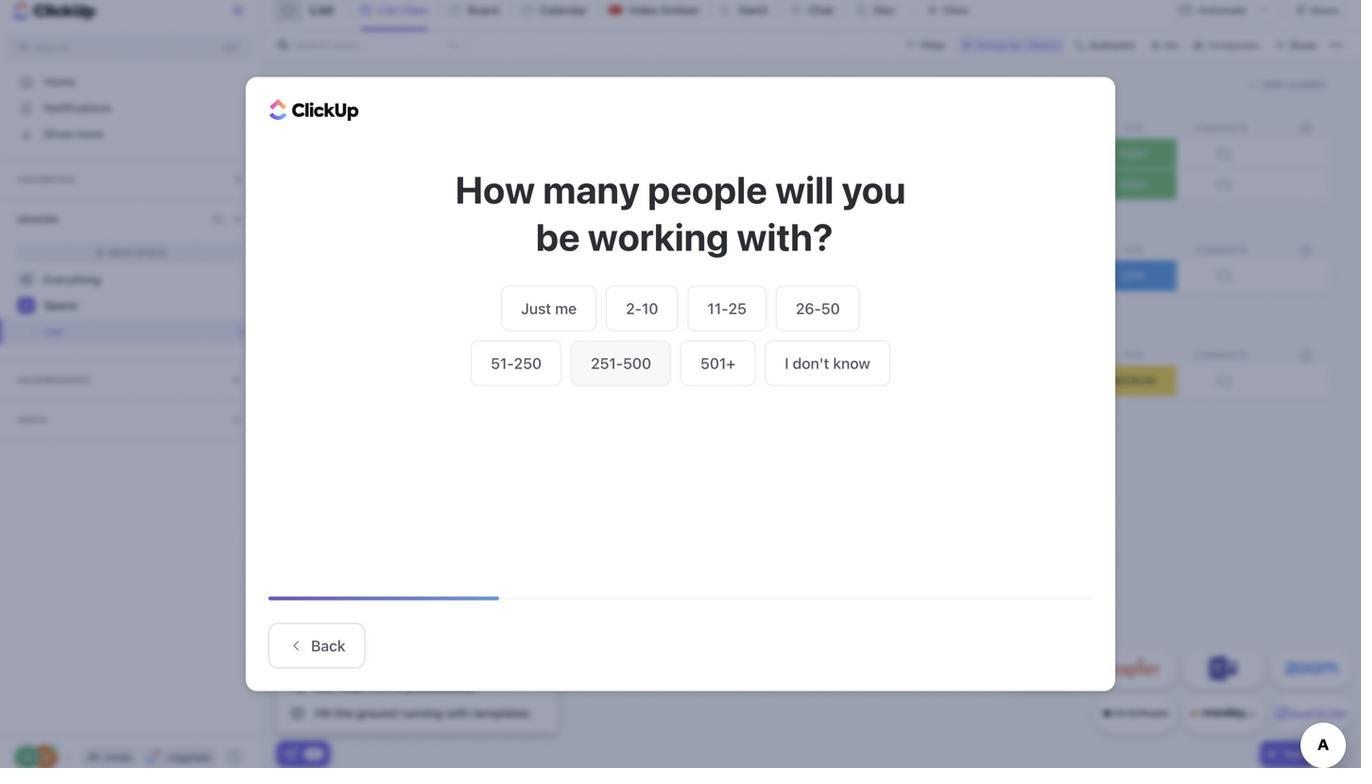 Task type: locate. For each thing, give the bounding box(es) containing it.
2-
[[626, 299, 642, 317]]

clickup logo image
[[269, 99, 359, 121]]

501+
[[701, 354, 736, 372]]

don't
[[793, 354, 829, 372]]

will
[[775, 167, 834, 212]]

26-
[[796, 299, 821, 317]]

11-
[[708, 299, 728, 317]]

how
[[455, 167, 535, 212]]

i
[[785, 354, 789, 372]]

251-500 button
[[571, 341, 671, 386]]

i don't know button
[[765, 341, 890, 386]]

working
[[588, 214, 729, 259]]

just me button
[[501, 286, 597, 331]]

500
[[623, 354, 651, 372]]

51-250
[[491, 354, 542, 372]]

know
[[833, 354, 870, 372]]

501+ button
[[681, 341, 756, 386]]

be
[[536, 214, 580, 259]]

25
[[728, 299, 747, 317]]

2-10
[[626, 299, 658, 317]]

11-25 button
[[688, 286, 767, 331]]



Task type: vqa. For each thing, say whether or not it's contained in the screenshot.
250
yes



Task type: describe. For each thing, give the bounding box(es) containing it.
2-10 button
[[606, 286, 678, 331]]

back
[[311, 637, 346, 655]]

with?
[[737, 214, 833, 259]]

many
[[543, 167, 640, 212]]

11-25
[[708, 299, 747, 317]]

26-50 button
[[776, 286, 860, 331]]

250
[[514, 354, 542, 372]]

251-500
[[591, 354, 651, 372]]

i don't know
[[785, 354, 870, 372]]

just
[[521, 299, 551, 317]]

10
[[642, 299, 658, 317]]

251-
[[591, 354, 623, 372]]

people
[[648, 167, 768, 212]]

51-250 button
[[471, 341, 562, 386]]

just me
[[521, 299, 577, 317]]

50
[[821, 299, 840, 317]]

you
[[842, 167, 906, 212]]

how many people will you be working with?
[[455, 167, 906, 259]]

26-50
[[796, 299, 840, 317]]

me
[[555, 299, 577, 317]]

51-
[[491, 354, 514, 372]]

back button
[[268, 624, 365, 669]]



